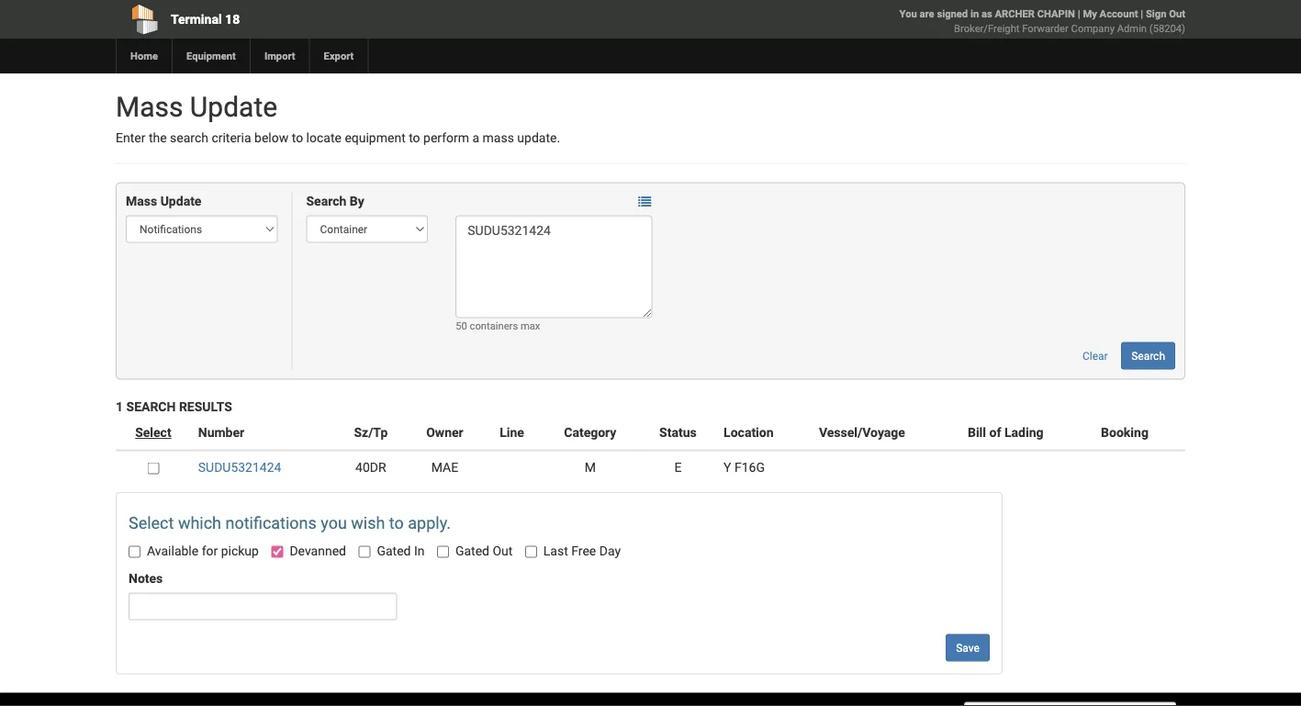 Task type: describe. For each thing, give the bounding box(es) containing it.
Notes text field
[[129, 593, 397, 621]]

available for pickup
[[147, 544, 259, 559]]

import
[[264, 50, 295, 62]]

results
[[179, 400, 232, 415]]

clear button
[[1073, 342, 1119, 370]]

criteria
[[212, 130, 251, 146]]

search for search
[[1132, 349, 1166, 362]]

mass for mass update enter the search criteria below to locate equipment to perform a mass update.
[[116, 90, 183, 123]]

pickup
[[221, 544, 259, 559]]

equipment link
[[172, 39, 250, 73]]

vessel/voyage
[[819, 425, 906, 440]]

you
[[321, 513, 347, 533]]

save button
[[946, 634, 990, 662]]

below
[[255, 130, 289, 146]]

by
[[350, 194, 364, 209]]

select which notifications you wish to apply.
[[129, 513, 451, 533]]

admin
[[1118, 23, 1147, 34]]

forwarder
[[1023, 23, 1069, 34]]

mass for mass update
[[126, 194, 157, 209]]

broker/freight
[[955, 23, 1020, 34]]

sign
[[1146, 8, 1167, 20]]

are
[[920, 8, 935, 20]]

company
[[1072, 23, 1115, 34]]

archer
[[995, 8, 1035, 20]]

number
[[198, 425, 244, 440]]

sudu5321424 link
[[198, 460, 281, 475]]

search by
[[306, 194, 364, 209]]

which
[[178, 513, 221, 533]]

last
[[544, 544, 568, 559]]

day
[[600, 544, 621, 559]]

containers
[[470, 320, 518, 332]]

notifications
[[226, 513, 317, 533]]

show list image
[[639, 196, 652, 208]]

line
[[500, 425, 524, 440]]

in
[[971, 8, 979, 20]]

chapin
[[1038, 8, 1076, 20]]

of
[[990, 425, 1002, 440]]

update for mass update enter the search criteria below to locate equipment to perform a mass update.
[[190, 90, 278, 123]]

40dr
[[356, 460, 386, 475]]

clear
[[1083, 349, 1109, 362]]

you
[[900, 8, 918, 20]]

available
[[147, 544, 199, 559]]

y f16g
[[724, 460, 765, 475]]

you are signed in as archer chapin | my account | sign out broker/freight forwarder company admin (58204)
[[900, 8, 1186, 34]]

bill of lading
[[968, 425, 1044, 440]]

a
[[473, 130, 480, 146]]

last free day
[[544, 544, 621, 559]]

bill
[[968, 425, 987, 440]]

1 vertical spatial out
[[493, 544, 513, 559]]

SUDU5321424 text field
[[456, 215, 653, 318]]

search
[[170, 130, 208, 146]]

home
[[130, 50, 158, 62]]

as
[[982, 8, 993, 20]]

e
[[675, 460, 682, 475]]

mass update enter the search criteria below to locate equipment to perform a mass update.
[[116, 90, 561, 146]]

f16g
[[735, 460, 765, 475]]

terminal
[[171, 11, 222, 27]]



Task type: locate. For each thing, give the bounding box(es) containing it.
50 containers max
[[456, 320, 541, 332]]

select for select
[[135, 425, 171, 440]]

booking
[[1102, 425, 1149, 440]]

1 vertical spatial mass
[[126, 194, 157, 209]]

m
[[585, 460, 596, 475]]

1 horizontal spatial gated
[[456, 544, 490, 559]]

out inside you are signed in as archer chapin | my account | sign out broker/freight forwarder company admin (58204)
[[1170, 8, 1186, 20]]

2 horizontal spatial search
[[1132, 349, 1166, 362]]

18
[[225, 11, 240, 27]]

update inside mass update enter the search criteria below to locate equipment to perform a mass update.
[[190, 90, 278, 123]]

update.
[[518, 130, 561, 146]]

gated out
[[456, 544, 513, 559]]

update for mass update
[[160, 194, 202, 209]]

1 horizontal spatial out
[[1170, 8, 1186, 20]]

category
[[564, 425, 617, 440]]

0 horizontal spatial out
[[493, 544, 513, 559]]

wish
[[351, 513, 385, 533]]

gated left the in
[[377, 544, 411, 559]]

mass down enter on the top of page
[[126, 194, 157, 209]]

terminal 18
[[171, 11, 240, 27]]

| left my
[[1078, 8, 1081, 20]]

0 horizontal spatial gated
[[377, 544, 411, 559]]

mae
[[432, 460, 459, 475]]

y
[[724, 460, 732, 475]]

mass inside mass update enter the search criteria below to locate equipment to perform a mass update.
[[116, 90, 183, 123]]

the
[[149, 130, 167, 146]]

| left the sign
[[1141, 8, 1144, 20]]

1 vertical spatial search
[[1132, 349, 1166, 362]]

signed
[[937, 8, 968, 20]]

to right below
[[292, 130, 303, 146]]

0 vertical spatial select
[[135, 425, 171, 440]]

(58204)
[[1150, 23, 1186, 34]]

to right wish
[[389, 513, 404, 533]]

sz/tp
[[354, 425, 388, 440]]

mass up the
[[116, 90, 183, 123]]

1 horizontal spatial to
[[389, 513, 404, 533]]

export link
[[309, 39, 368, 73]]

to
[[292, 130, 303, 146], [409, 130, 420, 146], [389, 513, 404, 533]]

None checkbox
[[147, 462, 159, 474], [129, 546, 141, 558], [271, 546, 283, 558], [359, 546, 371, 558], [437, 546, 449, 558], [525, 546, 537, 558], [147, 462, 159, 474], [129, 546, 141, 558], [271, 546, 283, 558], [359, 546, 371, 558], [437, 546, 449, 558], [525, 546, 537, 558]]

search inside button
[[1132, 349, 1166, 362]]

0 horizontal spatial |
[[1078, 8, 1081, 20]]

terminal 18 link
[[116, 0, 546, 39]]

to left perform
[[409, 130, 420, 146]]

my account link
[[1083, 8, 1139, 20]]

out
[[1170, 8, 1186, 20], [493, 544, 513, 559]]

import link
[[250, 39, 309, 73]]

owner
[[426, 425, 464, 440]]

1 vertical spatial select
[[129, 513, 174, 533]]

0 vertical spatial mass
[[116, 90, 183, 123]]

update
[[190, 90, 278, 123], [160, 194, 202, 209]]

max
[[521, 320, 541, 332]]

1 vertical spatial update
[[160, 194, 202, 209]]

0 horizontal spatial search
[[126, 400, 176, 415]]

notes
[[129, 571, 163, 587]]

2 | from the left
[[1141, 8, 1144, 20]]

search right 'clear'
[[1132, 349, 1166, 362]]

gated for gated out
[[456, 544, 490, 559]]

0 horizontal spatial to
[[292, 130, 303, 146]]

select down 1 search results
[[135, 425, 171, 440]]

update up criteria
[[190, 90, 278, 123]]

out up the (58204)
[[1170, 8, 1186, 20]]

mass update
[[126, 194, 202, 209]]

1 | from the left
[[1078, 8, 1081, 20]]

gated right the in
[[456, 544, 490, 559]]

in
[[414, 544, 425, 559]]

2 horizontal spatial to
[[409, 130, 420, 146]]

select for select which notifications you wish to apply.
[[129, 513, 174, 533]]

0 vertical spatial out
[[1170, 8, 1186, 20]]

gated in
[[377, 544, 425, 559]]

my
[[1083, 8, 1098, 20]]

for
[[202, 544, 218, 559]]

1 search results
[[116, 400, 232, 415]]

free
[[572, 544, 596, 559]]

mass
[[483, 130, 514, 146]]

2 vertical spatial search
[[126, 400, 176, 415]]

1 gated from the left
[[377, 544, 411, 559]]

home link
[[116, 39, 172, 73]]

0 vertical spatial search
[[306, 194, 347, 209]]

1 horizontal spatial search
[[306, 194, 347, 209]]

perform
[[424, 130, 469, 146]]

lading
[[1005, 425, 1044, 440]]

|
[[1078, 8, 1081, 20], [1141, 8, 1144, 20]]

search right 1
[[126, 400, 176, 415]]

gated
[[377, 544, 411, 559], [456, 544, 490, 559]]

save
[[957, 642, 980, 655]]

equipment
[[186, 50, 236, 62]]

select up the available
[[129, 513, 174, 533]]

out left last
[[493, 544, 513, 559]]

select
[[135, 425, 171, 440], [129, 513, 174, 533]]

1
[[116, 400, 123, 415]]

account
[[1100, 8, 1139, 20]]

sign out link
[[1146, 8, 1186, 20]]

mass
[[116, 90, 183, 123], [126, 194, 157, 209]]

locate
[[306, 130, 342, 146]]

status
[[660, 425, 697, 440]]

0 vertical spatial update
[[190, 90, 278, 123]]

search for search by
[[306, 194, 347, 209]]

equipment
[[345, 130, 406, 146]]

location
[[724, 425, 774, 440]]

gated for gated in
[[377, 544, 411, 559]]

1 horizontal spatial |
[[1141, 8, 1144, 20]]

search button
[[1122, 342, 1176, 370]]

update down search
[[160, 194, 202, 209]]

search left by
[[306, 194, 347, 209]]

sudu5321424
[[198, 460, 281, 475]]

search
[[306, 194, 347, 209], [1132, 349, 1166, 362], [126, 400, 176, 415]]

export
[[324, 50, 354, 62]]

apply.
[[408, 513, 451, 533]]

enter
[[116, 130, 146, 146]]

50
[[456, 320, 467, 332]]

devanned
[[290, 544, 346, 559]]

2 gated from the left
[[456, 544, 490, 559]]



Task type: vqa. For each thing, say whether or not it's contained in the screenshot.
Export link
yes



